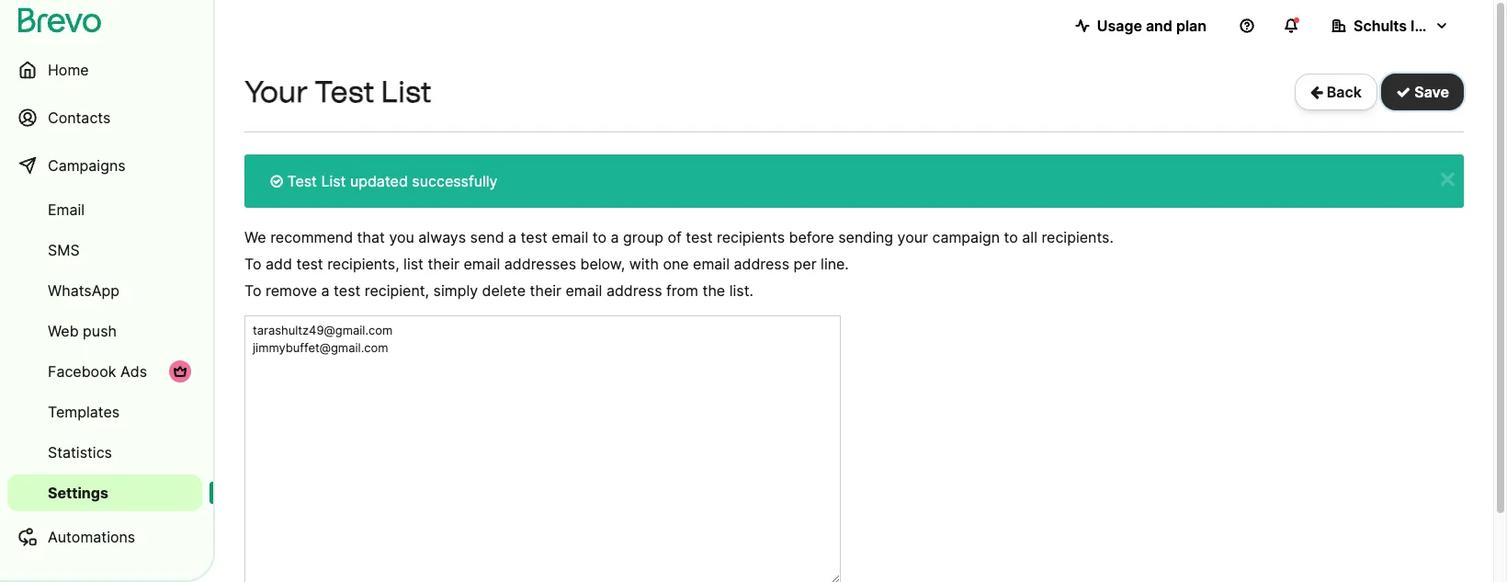 Task type: vqa. For each thing, say whether or not it's contained in the screenshot.
right 22 link
no



Task type: locate. For each thing, give the bounding box(es) containing it.
a right remove
[[321, 281, 330, 300]]

address
[[734, 255, 790, 273], [607, 281, 662, 300]]

facebook ads link
[[7, 353, 202, 390]]

1 vertical spatial address
[[607, 281, 662, 300]]

1 vertical spatial list
[[321, 172, 346, 190]]

to left all
[[1005, 228, 1019, 246]]

add
[[266, 255, 292, 273]]

0 vertical spatial test
[[315, 74, 375, 109]]

to up the below,
[[593, 228, 607, 246]]

to left add at the top
[[245, 255, 262, 273]]

email up the at the left
[[693, 255, 730, 273]]

automations link
[[7, 515, 202, 559]]

we
[[245, 228, 266, 246]]

templates link
[[7, 394, 202, 430]]

0 horizontal spatial address
[[607, 281, 662, 300]]

test
[[315, 74, 375, 109], [287, 172, 317, 190]]

1 vertical spatial their
[[530, 281, 562, 300]]

your
[[245, 74, 308, 109]]

web
[[48, 322, 79, 340]]

automations
[[48, 528, 135, 546]]

test
[[521, 228, 548, 246], [686, 228, 713, 246], [296, 255, 323, 273], [334, 281, 361, 300]]

to left remove
[[245, 281, 262, 300]]

statistics link
[[7, 434, 202, 471]]

sms
[[48, 241, 80, 259]]

0 vertical spatial list
[[381, 74, 432, 109]]

schults inc button
[[1318, 7, 1465, 44]]

their
[[428, 255, 460, 273], [530, 281, 562, 300]]

campaign
[[933, 228, 1000, 246]]

1 horizontal spatial address
[[734, 255, 790, 273]]

web push
[[48, 322, 117, 340]]

the
[[703, 281, 726, 300]]

save button
[[1382, 74, 1465, 110]]

to
[[245, 255, 262, 273], [245, 281, 262, 300]]

remove
[[266, 281, 317, 300]]

your
[[898, 228, 929, 246]]

one
[[663, 255, 689, 273]]

tarashultz49@gmail.com text field
[[245, 315, 841, 582]]

list
[[381, 74, 432, 109], [321, 172, 346, 190]]

1 horizontal spatial to
[[1005, 228, 1019, 246]]

their down addresses
[[530, 281, 562, 300]]

home
[[48, 61, 89, 79]]

sms link
[[7, 232, 202, 268]]

a right 'send'
[[509, 228, 517, 246]]

facebook
[[48, 362, 116, 381]]

per
[[794, 255, 817, 273]]

2 to from the left
[[1005, 228, 1019, 246]]

all
[[1023, 228, 1038, 246]]

list up test list updated successfully
[[381, 74, 432, 109]]

test right your on the left top
[[315, 74, 375, 109]]

list left updated
[[321, 172, 346, 190]]

email
[[552, 228, 589, 246], [464, 255, 500, 273], [693, 255, 730, 273], [566, 281, 603, 300]]

save
[[1412, 83, 1450, 101]]

to
[[593, 228, 607, 246], [1005, 228, 1019, 246]]

email link
[[7, 191, 202, 228]]

plan
[[1177, 17, 1207, 35]]

address down the with
[[607, 281, 662, 300]]

address down 'recipients'
[[734, 255, 790, 273]]

email up addresses
[[552, 228, 589, 246]]

their down always
[[428, 255, 460, 273]]

0 horizontal spatial list
[[321, 172, 346, 190]]

1 to from the top
[[245, 255, 262, 273]]

0 horizontal spatial their
[[428, 255, 460, 273]]

updated
[[350, 172, 408, 190]]

left___rvooi image
[[173, 364, 188, 379]]

1 horizontal spatial list
[[381, 74, 432, 109]]

×
[[1439, 159, 1458, 195]]

recipients
[[717, 228, 785, 246]]

push
[[83, 322, 117, 340]]

a left group
[[611, 228, 619, 246]]

test right of
[[686, 228, 713, 246]]

that
[[357, 228, 385, 246]]

campaigns link
[[7, 143, 202, 188]]

1 vertical spatial to
[[245, 281, 262, 300]]

templates
[[48, 403, 120, 421]]

a
[[509, 228, 517, 246], [611, 228, 619, 246], [321, 281, 330, 300]]

test right check circle o icon
[[287, 172, 317, 190]]

0 horizontal spatial to
[[593, 228, 607, 246]]

email down the below,
[[566, 281, 603, 300]]

usage and plan
[[1098, 17, 1207, 35]]

from
[[667, 281, 699, 300]]

settings link
[[7, 474, 202, 511]]

back
[[1324, 83, 1363, 101]]

0 vertical spatial to
[[245, 255, 262, 273]]

0 vertical spatial their
[[428, 255, 460, 273]]

always
[[419, 228, 466, 246]]



Task type: describe. For each thing, give the bounding box(es) containing it.
contacts
[[48, 108, 111, 127]]

test list updated successfully
[[283, 172, 498, 190]]

test down recipients,
[[334, 281, 361, 300]]

addresses
[[505, 255, 577, 273]]

check image
[[1397, 85, 1412, 99]]

test up addresses
[[521, 228, 548, 246]]

you
[[389, 228, 415, 246]]

your test list
[[245, 74, 432, 109]]

recommend
[[270, 228, 353, 246]]

statistics
[[48, 443, 112, 462]]

delete
[[482, 281, 526, 300]]

settings
[[48, 484, 108, 502]]

successfully
[[412, 172, 498, 190]]

recipient,
[[365, 281, 429, 300]]

contacts link
[[7, 96, 202, 140]]

0 vertical spatial address
[[734, 255, 790, 273]]

schults inc
[[1354, 17, 1433, 35]]

usage and plan button
[[1061, 7, 1222, 44]]

home link
[[7, 48, 202, 92]]

arrow left image
[[1311, 85, 1324, 99]]

below,
[[581, 255, 625, 273]]

simply
[[434, 281, 478, 300]]

whatsapp
[[48, 281, 120, 300]]

we recommend that you always send a test email to a group of test recipients before sending your campaign to all recipients. to add test recipients, list their email addresses below, with one email address per line. to remove a test recipient, simply delete their email address from the list.
[[245, 228, 1114, 300]]

ads
[[120, 362, 147, 381]]

sending
[[839, 228, 894, 246]]

facebook ads
[[48, 362, 147, 381]]

recipients,
[[327, 255, 400, 273]]

and
[[1146, 17, 1173, 35]]

list
[[404, 255, 424, 273]]

2 horizontal spatial a
[[611, 228, 619, 246]]

back button
[[1296, 74, 1378, 110]]

schults
[[1354, 17, 1408, 35]]

usage
[[1098, 17, 1143, 35]]

1 vertical spatial test
[[287, 172, 317, 190]]

check circle o image
[[270, 174, 283, 188]]

× button
[[1439, 159, 1458, 195]]

of
[[668, 228, 682, 246]]

with
[[629, 255, 659, 273]]

before
[[789, 228, 835, 246]]

campaigns
[[48, 156, 126, 175]]

email down 'send'
[[464, 255, 500, 273]]

send
[[470, 228, 504, 246]]

line.
[[821, 255, 849, 273]]

group
[[623, 228, 664, 246]]

1 horizontal spatial their
[[530, 281, 562, 300]]

1 to from the left
[[593, 228, 607, 246]]

1 horizontal spatial a
[[509, 228, 517, 246]]

0 horizontal spatial a
[[321, 281, 330, 300]]

email
[[48, 200, 85, 219]]

list.
[[730, 281, 754, 300]]

inc
[[1411, 17, 1433, 35]]

web push link
[[7, 313, 202, 349]]

2 to from the top
[[245, 281, 262, 300]]

whatsapp link
[[7, 272, 202, 309]]

test down recommend
[[296, 255, 323, 273]]

recipients.
[[1042, 228, 1114, 246]]



